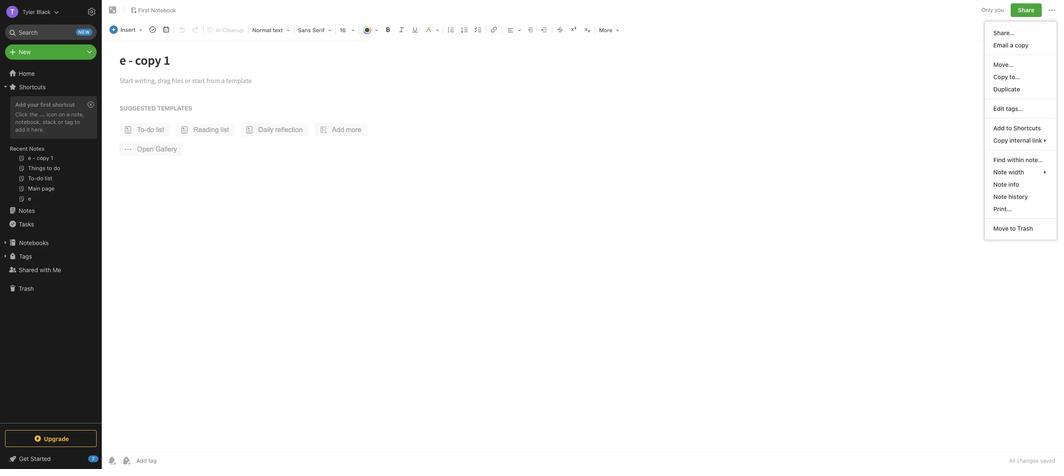 Task type: describe. For each thing, give the bounding box(es) containing it.
share… link
[[985, 27, 1057, 39]]

all
[[1009, 458, 1016, 465]]

expand tags image
[[2, 253, 9, 260]]

Font color field
[[360, 24, 381, 36]]

add for add to shortcuts
[[994, 125, 1005, 132]]

note info
[[994, 181, 1019, 188]]

find within note… link
[[985, 154, 1057, 166]]

email
[[994, 42, 1009, 49]]

7
[[92, 457, 95, 462]]

to for add
[[1007, 125, 1012, 132]]

add to shortcuts link
[[985, 122, 1057, 134]]

subscript image
[[582, 24, 593, 36]]

Insert field
[[107, 24, 145, 36]]

italic image
[[396, 24, 408, 36]]

find
[[994, 157, 1006, 164]]

move… link
[[985, 59, 1057, 71]]

Copy internal link field
[[985, 134, 1057, 147]]

copy for copy to…
[[994, 73, 1008, 81]]

only you
[[982, 6, 1004, 13]]

only
[[982, 6, 994, 13]]

numbered list image
[[459, 24, 471, 36]]

share button
[[1011, 3, 1042, 17]]

expand note image
[[108, 5, 118, 15]]

info
[[1009, 181, 1019, 188]]

notebook
[[151, 7, 176, 13]]

link
[[1033, 137, 1043, 144]]

find within note…
[[994, 157, 1044, 164]]

task image
[[147, 24, 159, 36]]

Add tag field
[[136, 458, 199, 465]]

first notebook button
[[128, 4, 179, 16]]

on
[[59, 111, 65, 118]]

add tag image
[[121, 456, 131, 467]]

tyler black
[[22, 8, 51, 15]]

icon on a note, notebook, stack or tag to add it here.
[[15, 111, 84, 133]]

email a copy link
[[985, 39, 1057, 51]]

note for note width
[[994, 169, 1007, 176]]

shared
[[19, 267, 38, 274]]

text
[[273, 27, 283, 34]]

home link
[[0, 67, 102, 80]]

copy to… link
[[985, 71, 1057, 83]]

click
[[15, 111, 28, 118]]

...
[[39, 111, 45, 118]]

note for note info
[[994, 181, 1007, 188]]

a inside icon on a note, notebook, stack or tag to add it here.
[[67, 111, 70, 118]]

note,
[[71, 111, 84, 118]]

recent notes
[[10, 145, 44, 152]]

Account field
[[0, 3, 59, 20]]

trash link
[[0, 282, 101, 296]]

history
[[1009, 193, 1028, 201]]

note history
[[994, 193, 1028, 201]]

get
[[19, 456, 29, 463]]

move
[[994, 225, 1009, 232]]

shortcuts button
[[0, 80, 101, 94]]

click the ...
[[15, 111, 45, 118]]

copy internal link
[[994, 137, 1043, 144]]

notebooks
[[19, 239, 49, 247]]

tags
[[19, 253, 32, 260]]

or
[[58, 119, 63, 126]]

edit
[[994, 105, 1005, 112]]

add to shortcuts
[[994, 125, 1041, 132]]

insert link image
[[488, 24, 500, 36]]

strikethrough image
[[554, 24, 566, 36]]

email a copy
[[994, 42, 1029, 49]]

first
[[138, 7, 150, 13]]

insert
[[120, 26, 136, 33]]

indent image
[[525, 24, 537, 36]]

a inside email a copy link
[[1011, 42, 1014, 49]]

home
[[19, 70, 35, 77]]

tags button
[[0, 250, 101, 263]]

new button
[[5, 45, 97, 60]]

notes inside "link"
[[19, 207, 35, 214]]

to inside icon on a note, notebook, stack or tag to add it here.
[[75, 119, 80, 126]]

underline image
[[409, 24, 421, 36]]

notes inside group
[[29, 145, 44, 152]]

click to collapse image
[[99, 454, 105, 464]]

calendar event image
[[160, 24, 172, 36]]

settings image
[[87, 7, 97, 17]]

print… link
[[985, 203, 1057, 215]]

saved
[[1041, 458, 1056, 465]]

new
[[78, 29, 90, 35]]

More field
[[596, 24, 623, 36]]

add
[[15, 126, 25, 133]]

add for add your first shortcut
[[15, 101, 26, 108]]

tree containing home
[[0, 67, 102, 423]]

Highlight field
[[422, 24, 442, 36]]

upgrade
[[44, 436, 69, 443]]

duplicate link
[[985, 83, 1057, 95]]

your
[[27, 101, 39, 108]]



Task type: locate. For each thing, give the bounding box(es) containing it.
first
[[40, 101, 51, 108]]

0 horizontal spatial add
[[15, 101, 26, 108]]

note inside "link"
[[994, 169, 1007, 176]]

new
[[19, 48, 31, 56]]

Help and Learning task checklist field
[[0, 453, 102, 467]]

1 vertical spatial note
[[994, 181, 1007, 188]]

tags…
[[1006, 105, 1024, 112]]

1 copy from the top
[[994, 73, 1008, 81]]

1 vertical spatial copy
[[994, 137, 1008, 144]]

0 horizontal spatial shortcuts
[[19, 83, 46, 91]]

Font size field
[[337, 24, 358, 36]]

notebooks link
[[0, 236, 101, 250]]

16
[[340, 27, 346, 34]]

serif
[[312, 27, 325, 34]]

to
[[75, 119, 80, 126], [1007, 125, 1012, 132], [1011, 225, 1016, 232]]

notes link
[[0, 204, 101, 218]]

note down the find on the top of page
[[994, 169, 1007, 176]]

shortcuts inside "add to shortcuts" link
[[1014, 125, 1041, 132]]

shortcut
[[52, 101, 75, 108]]

more actions image
[[1047, 5, 1057, 15]]

trash down print… link
[[1018, 225, 1033, 232]]

with
[[40, 267, 51, 274]]

0 vertical spatial trash
[[1018, 225, 1033, 232]]

here.
[[31, 126, 44, 133]]

2 vertical spatial note
[[994, 193, 1007, 201]]

note up print…
[[994, 193, 1007, 201]]

the
[[29, 111, 38, 118]]

within
[[1007, 157, 1024, 164]]

new search field
[[11, 25, 92, 40]]

note left the info
[[994, 181, 1007, 188]]

1 horizontal spatial add
[[994, 125, 1005, 132]]

get started
[[19, 456, 51, 463]]

move to trash
[[994, 225, 1033, 232]]

0 horizontal spatial a
[[67, 111, 70, 118]]

add your first shortcut
[[15, 101, 75, 108]]

3 note from the top
[[994, 193, 1007, 201]]

0 vertical spatial add
[[15, 101, 26, 108]]

notebook,
[[15, 119, 41, 126]]

a
[[1011, 42, 1014, 49], [67, 111, 70, 118]]

add a reminder image
[[107, 456, 117, 467]]

you
[[995, 6, 1004, 13]]

copy
[[994, 73, 1008, 81], [994, 137, 1008, 144]]

Note width field
[[985, 166, 1057, 179]]

sans serif
[[298, 27, 325, 34]]

1 vertical spatial shortcuts
[[1014, 125, 1041, 132]]

add inside tree
[[15, 101, 26, 108]]

print…
[[994, 206, 1012, 213]]

Note Editor text field
[[102, 41, 1063, 453]]

more
[[599, 27, 613, 34]]

share
[[1018, 6, 1035, 14]]

trash
[[1018, 225, 1033, 232], [19, 285, 34, 292]]

recent
[[10, 145, 28, 152]]

note width link
[[985, 166, 1057, 179]]

notes
[[29, 145, 44, 152], [19, 207, 35, 214]]

2 note from the top
[[994, 181, 1007, 188]]

first notebook
[[138, 7, 176, 13]]

copy inside field
[[994, 137, 1008, 144]]

edit tags… link
[[985, 103, 1057, 115]]

edit tags…
[[994, 105, 1024, 112]]

note for note history
[[994, 193, 1007, 201]]

width
[[1009, 169, 1025, 176]]

bulleted list image
[[445, 24, 457, 36]]

expand notebooks image
[[2, 240, 9, 246]]

0 vertical spatial copy
[[994, 73, 1008, 81]]

note history link
[[985, 191, 1057, 203]]

changes
[[1017, 458, 1039, 465]]

copy to…
[[994, 73, 1021, 81]]

move…
[[994, 61, 1014, 68]]

add down edit
[[994, 125, 1005, 132]]

note width
[[994, 169, 1025, 176]]

duplicate
[[994, 86, 1021, 93]]

all changes saved
[[1009, 458, 1056, 465]]

shortcuts up copy internal link link
[[1014, 125, 1041, 132]]

1 horizontal spatial a
[[1011, 42, 1014, 49]]

0 vertical spatial a
[[1011, 42, 1014, 49]]

1 vertical spatial a
[[67, 111, 70, 118]]

note…
[[1026, 157, 1044, 164]]

to down note,
[[75, 119, 80, 126]]

0 vertical spatial shortcuts
[[19, 83, 46, 91]]

a right 'on'
[[67, 111, 70, 118]]

a left copy
[[1011, 42, 1014, 49]]

stack
[[43, 119, 56, 126]]

0 vertical spatial notes
[[29, 145, 44, 152]]

shortcuts
[[19, 83, 46, 91], [1014, 125, 1041, 132]]

shared with me link
[[0, 263, 101, 277]]

normal
[[252, 27, 271, 34]]

trash inside dropdown list menu
[[1018, 225, 1033, 232]]

notes right 'recent'
[[29, 145, 44, 152]]

tasks
[[19, 221, 34, 228]]

Search text field
[[11, 25, 91, 40]]

shortcuts inside shortcuts button
[[19, 83, 46, 91]]

tyler
[[22, 8, 35, 15]]

move to trash link
[[985, 223, 1057, 235]]

upgrade button
[[5, 431, 97, 448]]

trash inside tree
[[19, 285, 34, 292]]

note window element
[[102, 0, 1063, 470]]

internal
[[1010, 137, 1031, 144]]

group
[[0, 94, 101, 207]]

Alignment field
[[503, 24, 524, 36]]

superscript image
[[568, 24, 580, 36]]

tree
[[0, 67, 102, 423]]

note
[[994, 169, 1007, 176], [994, 181, 1007, 188], [994, 193, 1007, 201]]

Heading level field
[[249, 24, 293, 36]]

1 note from the top
[[994, 169, 1007, 176]]

copy for copy internal link
[[994, 137, 1008, 144]]

me
[[53, 267, 61, 274]]

copy internal link link
[[985, 134, 1057, 147]]

1 vertical spatial trash
[[19, 285, 34, 292]]

normal text
[[252, 27, 283, 34]]

copy left internal
[[994, 137, 1008, 144]]

shortcuts down 'home' at left top
[[19, 83, 46, 91]]

it
[[27, 126, 30, 133]]

add
[[15, 101, 26, 108], [994, 125, 1005, 132]]

add inside dropdown list menu
[[994, 125, 1005, 132]]

started
[[30, 456, 51, 463]]

group containing add your first shortcut
[[0, 94, 101, 207]]

notes up the tasks
[[19, 207, 35, 214]]

More actions field
[[1047, 3, 1057, 17]]

bold image
[[382, 24, 394, 36]]

copy
[[1015, 42, 1029, 49]]

tag
[[65, 119, 73, 126]]

tasks button
[[0, 218, 101, 231]]

copy down move…
[[994, 73, 1008, 81]]

dropdown list menu
[[985, 27, 1057, 235]]

sans
[[298, 27, 311, 34]]

1 horizontal spatial trash
[[1018, 225, 1033, 232]]

to up copy internal link
[[1007, 125, 1012, 132]]

1 vertical spatial notes
[[19, 207, 35, 214]]

share…
[[994, 29, 1015, 36]]

Font family field
[[295, 24, 335, 36]]

group inside tree
[[0, 94, 101, 207]]

black
[[37, 8, 51, 15]]

0 horizontal spatial trash
[[19, 285, 34, 292]]

1 vertical spatial add
[[994, 125, 1005, 132]]

checklist image
[[473, 24, 484, 36]]

outdent image
[[539, 24, 551, 36]]

note info link
[[985, 179, 1057, 191]]

add up click
[[15, 101, 26, 108]]

shared with me
[[19, 267, 61, 274]]

trash down shared
[[19, 285, 34, 292]]

2 copy from the top
[[994, 137, 1008, 144]]

1 horizontal spatial shortcuts
[[1014, 125, 1041, 132]]

0 vertical spatial note
[[994, 169, 1007, 176]]

to for move
[[1011, 225, 1016, 232]]

to right move on the top right of the page
[[1011, 225, 1016, 232]]



Task type: vqa. For each thing, say whether or not it's contained in the screenshot.
"search field"
no



